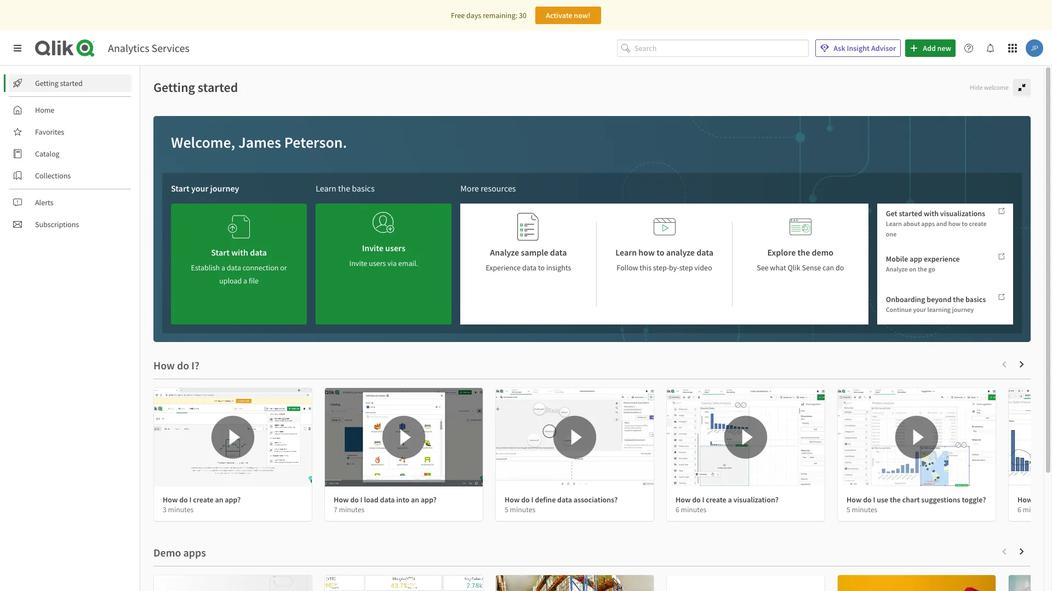 Task type: vqa. For each thing, say whether or not it's contained in the screenshot.
How corresponding to How do I in
yes



Task type: describe. For each thing, give the bounding box(es) containing it.
how for how do i define data associations?
[[505, 495, 520, 505]]

3
[[163, 506, 167, 515]]

invite users image
[[373, 208, 395, 237]]

how for how do i use the chart suggestions toggle?
[[847, 495, 862, 505]]

visualizations
[[940, 209, 985, 219]]

0 horizontal spatial journey
[[210, 183, 239, 194]]

basics inside onboarding beyond the basics continue your learning journey
[[966, 295, 986, 305]]

data up upload
[[227, 263, 241, 273]]

how inside learn how to analyze data follow this step-by-step video
[[639, 247, 655, 258]]

in
[[1048, 495, 1052, 505]]

invite users invite users via email.
[[349, 243, 418, 269]]

how do i create a visualization? 6 minutes
[[676, 495, 779, 515]]

hide welcome
[[970, 83, 1009, 91]]

how for how do i create a visualization?
[[676, 495, 691, 505]]

welcome,
[[171, 133, 235, 152]]

do for how do i load data into an app?
[[350, 495, 359, 505]]

load
[[364, 495, 379, 505]]

days
[[466, 10, 481, 20]]

alerts link
[[9, 194, 132, 212]]

mobile app experience analyze on the go
[[886, 254, 960, 274]]

ask insight advisor
[[834, 43, 896, 53]]

start your journey
[[171, 183, 239, 194]]

data inside learn how to analyze data follow this step-by-step video
[[697, 247, 714, 258]]

data down sample
[[522, 263, 537, 273]]

getting started link
[[9, 75, 132, 92]]

start for with
[[211, 247, 230, 258]]

subscriptions link
[[9, 216, 132, 233]]

started inside get started with visualizations learn about apps and how to create one
[[899, 209, 923, 219]]

sense
[[802, 263, 821, 273]]

how do i use the chart suggestions toggle? element
[[847, 495, 986, 505]]

minutes inside how do i use the chart suggestions toggle? 5 minutes
[[852, 506, 878, 515]]

getting started inside getting started link
[[35, 78, 83, 88]]

collections link
[[9, 167, 132, 185]]

chart
[[903, 495, 920, 505]]

how do i interact with visualizations? element
[[1018, 495, 1052, 505]]

data inside how do i load data into an app? 7 minutes
[[380, 495, 395, 505]]

getting inside welcome, james peterson. main content
[[153, 79, 195, 96]]

activate
[[546, 10, 572, 20]]

i for how do i in
[[1044, 495, 1047, 505]]

analyze inside mobile app experience analyze on the go
[[886, 265, 908, 274]]

step-
[[653, 263, 669, 273]]

subscriptions
[[35, 220, 79, 230]]

home
[[35, 105, 54, 115]]

how do i in 6 minutes
[[1018, 495, 1052, 515]]

ask
[[834, 43, 845, 53]]

suggestions
[[921, 495, 961, 505]]

into
[[396, 495, 410, 505]]

the inside mobile app experience analyze on the go
[[918, 265, 927, 274]]

services
[[152, 41, 190, 55]]

with inside get started with visualizations learn about apps and how to create one
[[924, 209, 939, 219]]

navigation pane element
[[0, 70, 140, 238]]

remaining:
[[483, 10, 517, 20]]

start with data image
[[228, 213, 250, 242]]

1 horizontal spatial started
[[198, 79, 238, 96]]

searchbar element
[[617, 39, 809, 57]]

how do i define data associations? 5 minutes
[[505, 495, 618, 515]]

free
[[451, 10, 465, 20]]

by-
[[669, 263, 679, 273]]

learn how to analyze data follow this step-by-step video
[[616, 247, 714, 273]]

to inside get started with visualizations learn about apps and how to create one
[[962, 220, 968, 228]]

connection
[[243, 263, 279, 273]]

analytics services
[[108, 41, 190, 55]]

how for how do i in
[[1018, 495, 1033, 505]]

0 vertical spatial invite
[[362, 243, 384, 254]]

home link
[[9, 101, 132, 119]]

analyze sample data experience data to insights
[[486, 247, 571, 273]]

james
[[238, 133, 281, 152]]

upload
[[219, 276, 242, 286]]

use
[[877, 495, 889, 505]]

establish
[[191, 263, 220, 273]]

i for how do i create an app?
[[189, 495, 192, 505]]

step
[[679, 263, 693, 273]]

1 vertical spatial invite
[[349, 259, 367, 269]]

new
[[937, 43, 951, 53]]

see
[[757, 263, 769, 273]]

analytics
[[108, 41, 149, 55]]

learning
[[928, 306, 951, 314]]

catalog link
[[9, 145, 132, 163]]

or
[[280, 263, 287, 273]]

minutes inside how do i create a visualization? 6 minutes
[[681, 506, 707, 515]]

how do i use the chart suggestions toggle? 5 minutes
[[847, 495, 986, 515]]

and
[[936, 220, 947, 228]]

activate now!
[[546, 10, 591, 20]]

follow
[[617, 263, 638, 273]]

via
[[387, 259, 397, 269]]

welcome, james peterson.
[[171, 133, 347, 152]]

what
[[770, 263, 786, 273]]

welcome, james peterson. main content
[[140, 66, 1052, 592]]

i for how do i load data into an app?
[[360, 495, 363, 505]]

how for how do i load data into an app?
[[334, 495, 349, 505]]

do for how do i define data associations?
[[521, 495, 530, 505]]

more
[[461, 183, 479, 194]]

toggle?
[[962, 495, 986, 505]]

qlik
[[788, 263, 801, 273]]

more resources
[[461, 183, 516, 194]]

create for how do i create a visualization?
[[706, 495, 727, 505]]

analyze sample data image
[[518, 213, 540, 242]]

ask insight advisor button
[[816, 39, 901, 57]]

advisor
[[871, 43, 896, 53]]

get
[[886, 209, 898, 219]]

how do i create a visualization? element
[[676, 495, 779, 505]]

get started with visualizations learn about apps and how to create one
[[886, 209, 987, 238]]

explore the demo see what qlik sense can do
[[757, 247, 844, 273]]

learn for learn how to analyze data follow this step-by-step video
[[616, 247, 637, 258]]

collections
[[35, 171, 71, 181]]

how do i create an app? element
[[163, 495, 241, 505]]

5 inside how do i use the chart suggestions toggle? 5 minutes
[[847, 506, 850, 515]]

activate now! link
[[535, 7, 601, 24]]

how do i create a visualization? image
[[667, 389, 825, 487]]

file
[[249, 276, 259, 286]]

hide welcome image
[[1018, 83, 1027, 92]]

mobile
[[886, 254, 908, 264]]

app
[[910, 254, 922, 264]]

a for start
[[221, 263, 225, 273]]

favorites
[[35, 127, 64, 137]]

welcome
[[984, 83, 1009, 91]]

onboarding beyond the basics continue your learning journey
[[886, 295, 986, 314]]

7
[[334, 506, 338, 515]]

how do i create an app? 3 minutes
[[163, 495, 241, 515]]

alerts
[[35, 198, 53, 208]]



Task type: locate. For each thing, give the bounding box(es) containing it.
1 minutes from the left
[[168, 506, 194, 515]]

minutes down how do i interact with visualizations? element
[[1023, 506, 1049, 515]]

on
[[909, 265, 917, 274]]

visualization?
[[734, 495, 779, 505]]

1 vertical spatial learn
[[886, 220, 902, 228]]

1 horizontal spatial journey
[[952, 306, 974, 314]]

1 vertical spatial with
[[231, 247, 248, 258]]

basics right beyond in the right of the page
[[966, 295, 986, 305]]

30
[[519, 10, 527, 20]]

users up via
[[385, 243, 405, 254]]

associations?
[[574, 495, 618, 505]]

to down visualizations
[[962, 220, 968, 228]]

the right beyond in the right of the page
[[953, 295, 964, 305]]

data up insights
[[550, 247, 567, 258]]

resources
[[481, 183, 516, 194]]

create inside how do i create a visualization? 6 minutes
[[706, 495, 727, 505]]

minutes right 7
[[339, 506, 365, 515]]

with inside start with data establish a data connection or upload a file
[[231, 247, 248, 258]]

do for how do i create an app?
[[179, 495, 188, 505]]

how do i define data associations? element
[[505, 495, 618, 505]]

3 minutes from the left
[[510, 506, 536, 515]]

2 horizontal spatial a
[[728, 495, 732, 505]]

analyze
[[666, 247, 695, 258]]

1 horizontal spatial getting started
[[153, 79, 238, 96]]

1 i from the left
[[189, 495, 192, 505]]

minutes right 3
[[168, 506, 194, 515]]

0 horizontal spatial basics
[[352, 183, 375, 194]]

add
[[923, 43, 936, 53]]

4 how from the left
[[676, 495, 691, 505]]

i inside how do i create an app? 3 minutes
[[189, 495, 192, 505]]

how inside how do i use the chart suggestions toggle? 5 minutes
[[847, 495, 862, 505]]

how inside get started with visualizations learn about apps and how to create one
[[949, 220, 961, 228]]

app?
[[225, 495, 241, 505], [421, 495, 437, 505]]

how inside how do i create a visualization? 6 minutes
[[676, 495, 691, 505]]

create
[[969, 220, 987, 228], [193, 495, 214, 505], [706, 495, 727, 505]]

0 horizontal spatial a
[[221, 263, 225, 273]]

0 vertical spatial analyze
[[490, 247, 519, 258]]

1 horizontal spatial app?
[[421, 495, 437, 505]]

1 app? from the left
[[225, 495, 241, 505]]

start up the establish
[[211, 247, 230, 258]]

learn how to analyze data image
[[654, 213, 676, 242]]

analytics services element
[[108, 41, 190, 55]]

1 horizontal spatial create
[[706, 495, 727, 505]]

1 vertical spatial how
[[639, 247, 655, 258]]

do
[[836, 263, 844, 273], [179, 495, 188, 505], [350, 495, 359, 505], [521, 495, 530, 505], [692, 495, 701, 505], [863, 495, 872, 505], [1034, 495, 1043, 505]]

do for how do i use the chart suggestions toggle?
[[863, 495, 872, 505]]

0 vertical spatial learn
[[316, 183, 336, 194]]

1 how from the left
[[163, 495, 178, 505]]

started inside navigation pane element
[[60, 78, 83, 88]]

0 horizontal spatial analyze
[[490, 247, 519, 258]]

experience
[[486, 263, 521, 273]]

1 horizontal spatial an
[[411, 495, 419, 505]]

with
[[924, 209, 939, 219], [231, 247, 248, 258]]

5 how from the left
[[847, 495, 862, 505]]

1 horizontal spatial learn
[[616, 247, 637, 258]]

invite
[[362, 243, 384, 254], [349, 259, 367, 269]]

0 vertical spatial your
[[191, 183, 208, 194]]

the inside how do i use the chart suggestions toggle? 5 minutes
[[890, 495, 901, 505]]

minutes inside how do i load data into an app? 7 minutes
[[339, 506, 365, 515]]

0 horizontal spatial 5
[[505, 506, 509, 515]]

experience
[[924, 254, 960, 264]]

app? inside how do i load data into an app? 7 minutes
[[421, 495, 437, 505]]

users
[[385, 243, 405, 254], [369, 259, 386, 269]]

to inside learn how to analyze data follow this step-by-step video
[[657, 247, 664, 258]]

add new
[[923, 43, 951, 53]]

2 i from the left
[[360, 495, 363, 505]]

how inside how do i define data associations? 5 minutes
[[505, 495, 520, 505]]

the left go
[[918, 265, 927, 274]]

how
[[163, 495, 178, 505], [334, 495, 349, 505], [505, 495, 520, 505], [676, 495, 691, 505], [847, 495, 862, 505], [1018, 495, 1033, 505]]

analyze down mobile
[[886, 265, 908, 274]]

6 i from the left
[[1044, 495, 1047, 505]]

a left file
[[243, 276, 247, 286]]

learn up follow on the top of the page
[[616, 247, 637, 258]]

how do i define data associations? image
[[496, 389, 654, 487]]

create for how do i create an app?
[[193, 495, 214, 505]]

getting started
[[35, 78, 83, 88], [153, 79, 238, 96]]

explore the demo image
[[790, 213, 812, 242]]

2 6 from the left
[[1018, 506, 1021, 515]]

i inside 'how do i in 6 minutes'
[[1044, 495, 1047, 505]]

getting started up home link
[[35, 78, 83, 88]]

4 minutes from the left
[[681, 506, 707, 515]]

0 vertical spatial how
[[949, 220, 961, 228]]

an
[[215, 495, 223, 505], [411, 495, 419, 505]]

how up this
[[639, 247, 655, 258]]

getting started down the services on the left top of page
[[153, 79, 238, 96]]

1 vertical spatial basics
[[966, 295, 986, 305]]

your down welcome,
[[191, 183, 208, 194]]

minutes down use
[[852, 506, 878, 515]]

do inside how do i define data associations? 5 minutes
[[521, 495, 530, 505]]

1 horizontal spatial 6
[[1018, 506, 1021, 515]]

how for how do i create an app?
[[163, 495, 178, 505]]

1 horizontal spatial with
[[924, 209, 939, 219]]

5
[[505, 506, 509, 515], [847, 506, 850, 515]]

0 horizontal spatial started
[[60, 78, 83, 88]]

minutes inside how do i define data associations? 5 minutes
[[510, 506, 536, 515]]

invite left via
[[349, 259, 367, 269]]

1 horizontal spatial start
[[211, 247, 230, 258]]

do inside how do i create a visualization? 6 minutes
[[692, 495, 701, 505]]

learn the basics
[[316, 183, 375, 194]]

your
[[191, 183, 208, 194], [913, 306, 926, 314]]

to inside analyze sample data experience data to insights
[[538, 263, 545, 273]]

define
[[535, 495, 556, 505]]

0 vertical spatial a
[[221, 263, 225, 273]]

learn down peterson.
[[316, 183, 336, 194]]

1 vertical spatial a
[[243, 276, 247, 286]]

journey inside onboarding beyond the basics continue your learning journey
[[952, 306, 974, 314]]

with down "start with data" image
[[231, 247, 248, 258]]

6 minutes from the left
[[1023, 506, 1049, 515]]

close sidebar menu image
[[13, 44, 22, 53]]

6 inside how do i create a visualization? 6 minutes
[[676, 506, 680, 515]]

6 inside 'how do i in 6 minutes'
[[1018, 506, 1021, 515]]

1 horizontal spatial your
[[913, 306, 926, 314]]

add new button
[[905, 39, 956, 57]]

learn inside get started with visualizations learn about apps and how to create one
[[886, 220, 902, 228]]

invite down "invite users" image
[[362, 243, 384, 254]]

how inside how do i create an app? 3 minutes
[[163, 495, 178, 505]]

how right the and
[[949, 220, 961, 228]]

0 horizontal spatial how
[[639, 247, 655, 258]]

2 an from the left
[[411, 495, 419, 505]]

data inside how do i define data associations? 5 minutes
[[557, 495, 572, 505]]

do inside how do i load data into an app? 7 minutes
[[350, 495, 359, 505]]

0 horizontal spatial app?
[[225, 495, 241, 505]]

minutes down "how do i create a visualization?" element
[[681, 506, 707, 515]]

6 how from the left
[[1018, 495, 1033, 505]]

start for your
[[171, 183, 189, 194]]

learn for learn the basics
[[316, 183, 336, 194]]

do inside explore the demo see what qlik sense can do
[[836, 263, 844, 273]]

2 vertical spatial to
[[538, 263, 545, 273]]

the
[[338, 183, 350, 194], [798, 247, 810, 258], [918, 265, 927, 274], [953, 295, 964, 305], [890, 495, 901, 505]]

0 vertical spatial with
[[924, 209, 939, 219]]

0 horizontal spatial with
[[231, 247, 248, 258]]

start with data establish a data connection or upload a file
[[191, 247, 287, 286]]

i for how do i use the chart suggestions toggle?
[[873, 495, 876, 505]]

data up the video
[[697, 247, 714, 258]]

getting started inside welcome, james peterson. main content
[[153, 79, 238, 96]]

i inside how do i create a visualization? 6 minutes
[[702, 495, 705, 505]]

app? inside how do i create an app? 3 minutes
[[225, 495, 241, 505]]

how do i load data into an app? element
[[334, 495, 437, 505]]

1 vertical spatial journey
[[952, 306, 974, 314]]

create inside get started with visualizations learn about apps and how to create one
[[969, 220, 987, 228]]

i inside how do i define data associations? 5 minutes
[[531, 495, 534, 505]]

your down onboarding
[[913, 306, 926, 314]]

do for how do i in
[[1034, 495, 1043, 505]]

i
[[189, 495, 192, 505], [360, 495, 363, 505], [531, 495, 534, 505], [702, 495, 705, 505], [873, 495, 876, 505], [1044, 495, 1047, 505]]

1 vertical spatial your
[[913, 306, 926, 314]]

1 horizontal spatial getting
[[153, 79, 195, 96]]

0 vertical spatial users
[[385, 243, 405, 254]]

2 vertical spatial learn
[[616, 247, 637, 258]]

a inside how do i create a visualization? 6 minutes
[[728, 495, 732, 505]]

0 horizontal spatial start
[[171, 183, 189, 194]]

minutes
[[168, 506, 194, 515], [339, 506, 365, 515], [510, 506, 536, 515], [681, 506, 707, 515], [852, 506, 878, 515], [1023, 506, 1049, 515]]

1 vertical spatial to
[[657, 247, 664, 258]]

analyze
[[490, 247, 519, 258], [886, 265, 908, 274]]

a up upload
[[221, 263, 225, 273]]

getting inside navigation pane element
[[35, 78, 59, 88]]

i inside how do i use the chart suggestions toggle? 5 minutes
[[873, 495, 876, 505]]

a for how
[[728, 495, 732, 505]]

4 i from the left
[[702, 495, 705, 505]]

how inside how do i load data into an app? 7 minutes
[[334, 495, 349, 505]]

0 vertical spatial start
[[171, 183, 189, 194]]

i for how do i create a visualization?
[[702, 495, 705, 505]]

one
[[886, 230, 897, 238]]

1 vertical spatial users
[[369, 259, 386, 269]]

getting up home
[[35, 78, 59, 88]]

5 minutes from the left
[[852, 506, 878, 515]]

1 horizontal spatial how
[[949, 220, 961, 228]]

1 vertical spatial analyze
[[886, 265, 908, 274]]

0 horizontal spatial create
[[193, 495, 214, 505]]

0 horizontal spatial your
[[191, 183, 208, 194]]

how do i load data into an app? 7 minutes
[[334, 495, 437, 515]]

6
[[676, 506, 680, 515], [1018, 506, 1021, 515]]

2 minutes from the left
[[339, 506, 365, 515]]

journey up "start with data" image
[[210, 183, 239, 194]]

do inside 'how do i in 6 minutes'
[[1034, 495, 1043, 505]]

5 inside how do i define data associations? 5 minutes
[[505, 506, 509, 515]]

i for how do i define data associations?
[[531, 495, 534, 505]]

start inside start with data establish a data connection or upload a file
[[211, 247, 230, 258]]

getting down the services on the left top of page
[[153, 79, 195, 96]]

2 5 from the left
[[847, 506, 850, 515]]

1 5 from the left
[[505, 506, 509, 515]]

started
[[60, 78, 83, 88], [198, 79, 238, 96], [899, 209, 923, 219]]

your inside onboarding beyond the basics continue your learning journey
[[913, 306, 926, 314]]

an inside how do i create an app? 3 minutes
[[215, 495, 223, 505]]

now!
[[574, 10, 591, 20]]

how do i load data into an app? image
[[325, 389, 483, 487]]

analyze up the experience
[[490, 247, 519, 258]]

catalog
[[35, 149, 59, 159]]

2 vertical spatial a
[[728, 495, 732, 505]]

can
[[823, 263, 834, 273]]

minutes down define
[[510, 506, 536, 515]]

do inside how do i use the chart suggestions toggle? 5 minutes
[[863, 495, 872, 505]]

learn down get
[[886, 220, 902, 228]]

basics up "invite users" image
[[352, 183, 375, 194]]

go
[[929, 265, 935, 274]]

2 app? from the left
[[421, 495, 437, 505]]

a
[[221, 263, 225, 273], [243, 276, 247, 286], [728, 495, 732, 505]]

2 horizontal spatial to
[[962, 220, 968, 228]]

how inside 'how do i in 6 minutes'
[[1018, 495, 1033, 505]]

data right define
[[557, 495, 572, 505]]

start
[[171, 183, 189, 194], [211, 247, 230, 258]]

0 horizontal spatial an
[[215, 495, 223, 505]]

data up connection
[[250, 247, 267, 258]]

email.
[[398, 259, 418, 269]]

0 horizontal spatial learn
[[316, 183, 336, 194]]

2 horizontal spatial started
[[899, 209, 923, 219]]

Search text field
[[635, 39, 809, 57]]

i inside how do i load data into an app? 7 minutes
[[360, 495, 363, 505]]

hide
[[970, 83, 983, 91]]

continue
[[886, 306, 912, 314]]

how do i create an app? image
[[154, 389, 312, 487]]

the right use
[[890, 495, 901, 505]]

onboarding
[[886, 295, 925, 305]]

3 how from the left
[[505, 495, 520, 505]]

data
[[250, 247, 267, 258], [550, 247, 567, 258], [697, 247, 714, 258], [227, 263, 241, 273], [522, 263, 537, 273], [380, 495, 395, 505], [557, 495, 572, 505]]

data left the into
[[380, 495, 395, 505]]

do inside how do i create an app? 3 minutes
[[179, 495, 188, 505]]

this
[[640, 263, 652, 273]]

1 horizontal spatial basics
[[966, 295, 986, 305]]

0 vertical spatial basics
[[352, 183, 375, 194]]

users left via
[[369, 259, 386, 269]]

free days remaining: 30
[[451, 10, 527, 20]]

the up sense
[[798, 247, 810, 258]]

james peterson image
[[1026, 39, 1044, 57]]

how do i interact with visualizations? image
[[1009, 389, 1052, 487]]

insight
[[847, 43, 870, 53]]

how do i use the chart suggestions toggle? image
[[838, 389, 996, 487]]

2 horizontal spatial learn
[[886, 220, 902, 228]]

the inside onboarding beyond the basics continue your learning journey
[[953, 295, 964, 305]]

learn
[[316, 183, 336, 194], [886, 220, 902, 228], [616, 247, 637, 258]]

to up step-
[[657, 247, 664, 258]]

basics
[[352, 183, 375, 194], [966, 295, 986, 305]]

0 vertical spatial journey
[[210, 183, 239, 194]]

insights
[[546, 263, 571, 273]]

5 i from the left
[[873, 495, 876, 505]]

apps
[[921, 220, 935, 228]]

journey
[[210, 183, 239, 194], [952, 306, 974, 314]]

with up "apps"
[[924, 209, 939, 219]]

1 vertical spatial start
[[211, 247, 230, 258]]

minutes inside how do i create an app? 3 minutes
[[168, 506, 194, 515]]

an inside how do i load data into an app? 7 minutes
[[411, 495, 419, 505]]

6 down how do i interact with visualizations? element
[[1018, 506, 1021, 515]]

2 horizontal spatial create
[[969, 220, 987, 228]]

analyze inside analyze sample data experience data to insights
[[490, 247, 519, 258]]

demo
[[812, 247, 834, 258]]

0 horizontal spatial getting
[[35, 78, 59, 88]]

0 horizontal spatial to
[[538, 263, 545, 273]]

1 horizontal spatial to
[[657, 247, 664, 258]]

learn inside learn how to analyze data follow this step-by-step video
[[616, 247, 637, 258]]

1 horizontal spatial 5
[[847, 506, 850, 515]]

favorites link
[[9, 123, 132, 141]]

1 horizontal spatial analyze
[[886, 265, 908, 274]]

peterson.
[[284, 133, 347, 152]]

0 horizontal spatial getting started
[[35, 78, 83, 88]]

1 6 from the left
[[676, 506, 680, 515]]

3 i from the left
[[531, 495, 534, 505]]

minutes inside 'how do i in 6 minutes'
[[1023, 506, 1049, 515]]

1 an from the left
[[215, 495, 223, 505]]

journey right learning
[[952, 306, 974, 314]]

to
[[962, 220, 968, 228], [657, 247, 664, 258], [538, 263, 545, 273]]

2 how from the left
[[334, 495, 349, 505]]

do for how do i create a visualization?
[[692, 495, 701, 505]]

0 horizontal spatial 6
[[676, 506, 680, 515]]

a left visualization?
[[728, 495, 732, 505]]

the down peterson.
[[338, 183, 350, 194]]

create inside how do i create an app? 3 minutes
[[193, 495, 214, 505]]

the inside explore the demo see what qlik sense can do
[[798, 247, 810, 258]]

1 horizontal spatial a
[[243, 276, 247, 286]]

0 vertical spatial to
[[962, 220, 968, 228]]

start down welcome,
[[171, 183, 189, 194]]

6 down "how do i create a visualization?" element
[[676, 506, 680, 515]]

to down sample
[[538, 263, 545, 273]]



